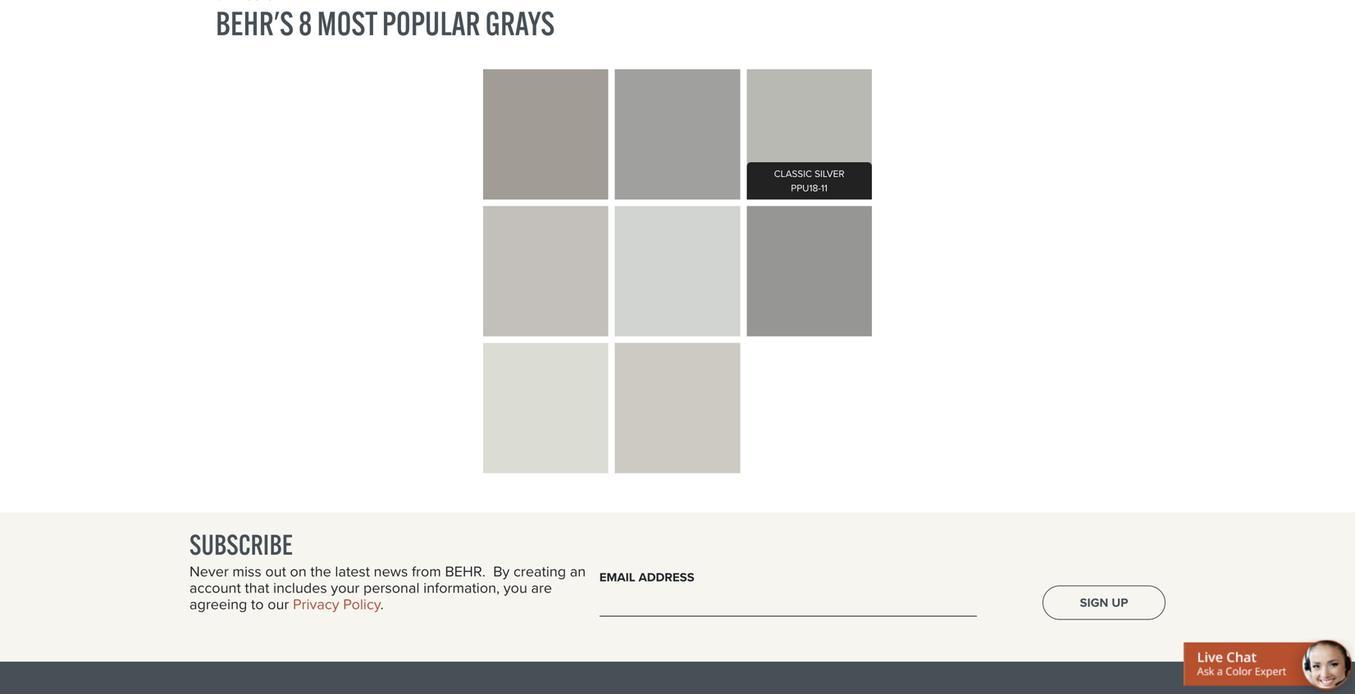 Task type: locate. For each thing, give the bounding box(es) containing it.
an
[[570, 561, 586, 583]]

includes
[[273, 578, 327, 599]]

up
[[1112, 594, 1128, 612]]

most
[[317, 3, 377, 44]]

silver
[[815, 166, 845, 181]]

never
[[189, 561, 229, 583]]

.
[[380, 594, 384, 616]]

grays
[[485, 3, 555, 44]]

8
[[298, 3, 312, 44]]

to
[[251, 594, 264, 616]]

from
[[412, 561, 441, 583]]

Email Address email field
[[599, 593, 977, 617]]

personal
[[363, 578, 420, 599]]

never miss out on the latest news from behr.  by creating an account that includes your personal information, you are agreeing to our
[[189, 561, 586, 616]]

account
[[189, 578, 241, 599]]

on
[[290, 561, 307, 583]]

classic
[[774, 166, 812, 181]]

by
[[493, 561, 510, 583]]

the
[[310, 561, 331, 583]]

you
[[504, 578, 527, 599]]

are
[[531, 578, 552, 599]]



Task type: describe. For each thing, give the bounding box(es) containing it.
privacy policy link
[[293, 594, 380, 616]]

out
[[265, 561, 286, 583]]

latest
[[335, 561, 370, 583]]

sign up
[[1080, 594, 1128, 612]]

our
[[268, 594, 289, 616]]

sign up button
[[1043, 586, 1166, 621]]

creating
[[514, 561, 566, 583]]

email
[[599, 569, 635, 587]]

your
[[331, 578, 360, 599]]

that
[[245, 578, 269, 599]]

behr's
[[216, 3, 294, 44]]

subscribe
[[189, 528, 293, 562]]

news
[[374, 561, 408, 583]]

information,
[[423, 578, 500, 599]]

classic silver ppu18-11
[[774, 166, 845, 195]]

11
[[821, 181, 828, 195]]

email address
[[599, 569, 695, 587]]

address
[[639, 569, 695, 587]]

policy
[[343, 594, 380, 616]]

behr's 8 most popular grays
[[216, 3, 555, 44]]

agreeing
[[189, 594, 247, 616]]

live chat online image image
[[1184, 638, 1355, 695]]

ppu18-
[[791, 181, 821, 195]]

sign
[[1080, 594, 1109, 612]]

privacy policy .
[[293, 594, 384, 616]]

miss
[[232, 561, 261, 583]]

popular
[[382, 3, 480, 44]]

privacy
[[293, 594, 339, 616]]



Task type: vqa. For each thing, say whether or not it's contained in the screenshot.
'&' in Once the prep work is done you can begin to paint. We used BEHR PREMIUM ™ CABINET, DOOR & TRIM ENAMEL
no



